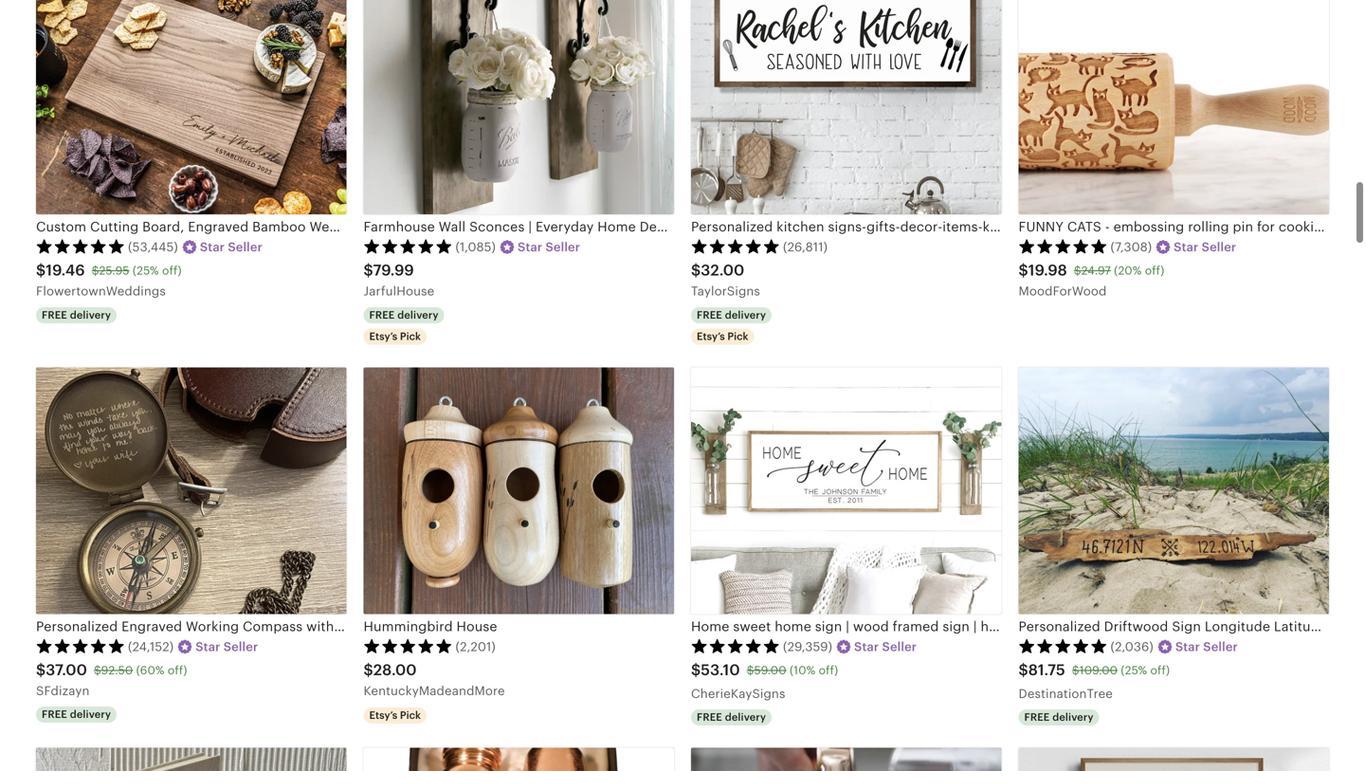 Task type: locate. For each thing, give the bounding box(es) containing it.
star right (24,152)
[[196, 639, 220, 654]]

star seller for 37.00
[[196, 639, 258, 654]]

star right (53,445) at the left top of the page
[[200, 240, 225, 254]]

free delivery
[[42, 309, 111, 321], [42, 709, 111, 721], [697, 712, 766, 723], [1025, 712, 1094, 723]]

delivery down jarfulhouse
[[398, 309, 439, 321]]

seller for 19.98
[[1202, 240, 1237, 254]]

free delivery etsy's pick down taylorsigns
[[697, 309, 766, 342]]

seller right "(1,085)"
[[546, 240, 581, 254]]

star right (2,036)
[[1176, 639, 1201, 654]]

free down 19.46
[[42, 309, 67, 321]]

seller
[[228, 240, 263, 254], [546, 240, 581, 254], [1202, 240, 1237, 254], [224, 639, 258, 654], [883, 639, 917, 654], [1204, 639, 1239, 654]]

1 vertical spatial (25%
[[1121, 664, 1148, 677]]

1 free delivery etsy's pick from the left
[[369, 309, 439, 342]]

1 horizontal spatial free delivery etsy's pick
[[697, 309, 766, 342]]

0 vertical spatial (25%
[[133, 264, 159, 277]]

star seller right (2,036)
[[1176, 639, 1239, 654]]

free delivery etsy's pick for 79.99
[[369, 309, 439, 342]]

pick for 79.99
[[400, 330, 421, 342]]

19.98
[[1029, 262, 1068, 279]]

off)
[[162, 264, 182, 277], [1145, 264, 1165, 277], [168, 664, 187, 677], [819, 664, 839, 677], [1151, 664, 1171, 677]]

star seller right (29,359)
[[855, 639, 917, 654]]

$ 37.00 $ 92.50 (60% off) sfdizayn
[[36, 661, 187, 698]]

19.46
[[46, 262, 85, 279]]

farmhouse wall sconces | everyday home decor | wooden pair of rustic sconces with hanging jars | housewarming gift | christmas gift for mom image
[[364, 0, 674, 214]]

(1,085)
[[456, 240, 496, 254]]

off) inside $ 81.75 $ 109.00 (25% off)
[[1151, 664, 1171, 677]]

free for 81.75
[[1025, 712, 1050, 723]]

seller right (24,152)
[[224, 639, 258, 654]]

free delivery down cheriekaysigns
[[697, 712, 766, 723]]

$ 79.99 jarfulhouse
[[364, 262, 435, 298]]

star
[[200, 240, 225, 254], [518, 240, 543, 254], [1174, 240, 1199, 254], [196, 639, 220, 654], [855, 639, 879, 654], [1176, 639, 1201, 654]]

etsy's
[[369, 330, 398, 342], [697, 330, 725, 342], [369, 710, 398, 721]]

star for 19.98
[[1174, 240, 1199, 254]]

(25% down (2,036)
[[1121, 664, 1148, 677]]

5 out of 5 stars image for (1,085)
[[364, 238, 453, 254]]

delivery down sfdizayn
[[70, 709, 111, 721]]

$ inside $ 28.00 kentuckymadeandmore
[[364, 661, 373, 679]]

etsy's down jarfulhouse
[[369, 330, 398, 342]]

$ inside $ 81.75 $ 109.00 (25% off)
[[1072, 664, 1080, 677]]

free delivery etsy's pick down jarfulhouse
[[369, 309, 439, 342]]

28.00
[[373, 661, 417, 679]]

free delivery down the destinationtree
[[1025, 712, 1094, 723]]

etsy's down taylorsigns
[[697, 330, 725, 342]]

seller for 37.00
[[224, 639, 258, 654]]

$ inside $ 53.10 $ 59.00 (10% off)
[[747, 664, 754, 677]]

home sweet home sign | wood framed sign | home wall decor | farmhouse wall decor | home sign | family name sign image
[[691, 367, 1002, 614]]

$ 19.98 $ 24.97 (20% off) moodforwood
[[1019, 262, 1165, 298]]

star for 81.75
[[1176, 639, 1201, 654]]

5 out of 5 stars image up 19.46
[[36, 238, 125, 254]]

delivery for 53.10
[[725, 712, 766, 723]]

jarfulhouse
[[364, 284, 435, 298]]

24.97
[[1082, 264, 1111, 277]]

free for 53.10
[[697, 712, 723, 723]]

off) inside $ 19.98 $ 24.97 (20% off) moodforwood
[[1145, 264, 1165, 277]]

etsy's for 79.99
[[369, 330, 398, 342]]

free down sfdizayn
[[42, 709, 67, 721]]

pick down taylorsigns
[[728, 330, 749, 342]]

kentuckymadeandmore
[[364, 684, 505, 698]]

off) down (2,036)
[[1151, 664, 1171, 677]]

seller right (53,445) at the left top of the page
[[228, 240, 263, 254]]

pick
[[400, 330, 421, 342], [728, 330, 749, 342], [400, 710, 421, 721]]

25.95
[[99, 264, 130, 277]]

star seller right (24,152)
[[196, 639, 258, 654]]

$ inside $ 79.99 jarfulhouse
[[364, 262, 373, 279]]

star seller right (7,308)
[[1174, 240, 1237, 254]]

star seller
[[200, 240, 263, 254], [518, 240, 581, 254], [1174, 240, 1237, 254], [196, 639, 258, 654], [855, 639, 917, 654], [1176, 639, 1239, 654]]

(25% inside $ 81.75 $ 109.00 (25% off)
[[1121, 664, 1148, 677]]

seller for 81.75
[[1204, 639, 1239, 654]]

cement rainbow,  rainbow arch,  bookend,  home decor , modern photo prop , gift idea,  minimalistic home decor, modern decor, concrete  deco image
[[36, 748, 347, 771]]

off) for 81.75
[[1151, 664, 1171, 677]]

off) inside $ 37.00 $ 92.50 (60% off) sfdizayn
[[168, 664, 187, 677]]

5 out of 5 stars image up 81.75
[[1019, 638, 1108, 653]]

delivery down the destinationtree
[[1053, 712, 1094, 723]]

free delivery down flowertownweddings on the left of the page
[[42, 309, 111, 321]]

59.00
[[754, 664, 787, 677]]

free down cheriekaysigns
[[697, 712, 723, 723]]

5 out of 5 stars image up 32.00
[[691, 238, 781, 254]]

last chance 40%off|copper water bottle glasses gift set wellness bottle flask - perfect gift box image
[[364, 748, 674, 771]]

5 out of 5 stars image down hummingbird
[[364, 638, 453, 653]]

off) right (60% at the left
[[168, 664, 187, 677]]

free delivery etsy's pick
[[369, 309, 439, 342], [697, 309, 766, 342]]

5 out of 5 stars image
[[36, 238, 125, 254], [364, 238, 453, 254], [691, 238, 781, 254], [1019, 238, 1108, 254], [36, 638, 125, 653], [364, 638, 453, 653], [691, 638, 781, 653], [1019, 638, 1108, 653]]

seller right (29,359)
[[883, 639, 917, 654]]

star seller for 81.75
[[1176, 639, 1239, 654]]

5 out of 5 stars image up 19.98
[[1019, 238, 1108, 254]]

(2,201)
[[456, 639, 496, 654]]

free
[[42, 309, 67, 321], [369, 309, 395, 321], [697, 309, 723, 321], [42, 709, 67, 721], [697, 712, 723, 723], [1025, 712, 1050, 723]]

0 horizontal spatial free delivery etsy's pick
[[369, 309, 439, 342]]

off) for 19.46
[[162, 264, 182, 277]]

taylorsigns
[[691, 284, 761, 298]]

hummingbird house image
[[364, 367, 674, 614]]

seller right (7,308)
[[1202, 240, 1237, 254]]

free delivery for 19.46
[[42, 309, 111, 321]]

(25% down (53,445) at the left top of the page
[[133, 264, 159, 277]]

star right (29,359)
[[855, 639, 879, 654]]

(25% for 19.46
[[133, 264, 159, 277]]

off) right (20% at the top right of page
[[1145, 264, 1165, 277]]

5 out of 5 stars image for (29,359)
[[691, 638, 781, 653]]

free down the destinationtree
[[1025, 712, 1050, 723]]

free delivery for 53.10
[[697, 712, 766, 723]]

0 horizontal spatial (25%
[[133, 264, 159, 277]]

delivery for 81.75
[[1053, 712, 1094, 723]]

5 out of 5 stars image up 37.00
[[36, 638, 125, 653]]

free delivery down sfdizayn
[[42, 709, 111, 721]]

star seller right "(1,085)"
[[518, 240, 581, 254]]

free for 37.00
[[42, 709, 67, 721]]

$ 32.00 taylorsigns
[[691, 262, 761, 298]]

off) for 53.10
[[819, 664, 839, 677]]

5 out of 5 stars image up the 53.10
[[691, 638, 781, 653]]

delivery down flowertownweddings on the left of the page
[[70, 309, 111, 321]]

off) down (53,445) at the left top of the page
[[162, 264, 182, 277]]

2 free delivery etsy's pick from the left
[[697, 309, 766, 342]]

$
[[36, 262, 46, 279], [364, 262, 373, 279], [691, 262, 701, 279], [1019, 262, 1029, 279], [92, 264, 99, 277], [1074, 264, 1082, 277], [36, 661, 46, 679], [364, 661, 373, 679], [691, 661, 701, 679], [1019, 661, 1029, 679], [94, 664, 101, 677], [747, 664, 754, 677], [1072, 664, 1080, 677]]

pick for 32.00
[[728, 330, 749, 342]]

(25% inside $ 19.46 $ 25.95 (25% off) flowertownweddings
[[133, 264, 159, 277]]

5 out of 5 stars image up 79.99
[[364, 238, 453, 254]]

star seller right (53,445) at the left top of the page
[[200, 240, 263, 254]]

star for 37.00
[[196, 639, 220, 654]]

pick down jarfulhouse
[[400, 330, 421, 342]]

destinationtree
[[1019, 687, 1113, 701]]

delivery
[[70, 309, 111, 321], [398, 309, 439, 321], [725, 309, 766, 321], [70, 709, 111, 721], [725, 712, 766, 723], [1053, 712, 1094, 723]]

off) for 37.00
[[168, 664, 187, 677]]

off) inside $ 53.10 $ 59.00 (10% off)
[[819, 664, 839, 677]]

$ 53.10 $ 59.00 (10% off)
[[691, 661, 839, 679]]

seller right (2,036)
[[1204, 639, 1239, 654]]

off) right the (10%
[[819, 664, 839, 677]]

star right (7,308)
[[1174, 240, 1199, 254]]

star seller for 19.98
[[1174, 240, 1237, 254]]

seller for 53.10
[[883, 639, 917, 654]]

1 horizontal spatial (25%
[[1121, 664, 1148, 677]]

off) inside $ 19.46 $ 25.95 (25% off) flowertownweddings
[[162, 264, 182, 277]]

delivery down cheriekaysigns
[[725, 712, 766, 723]]

$ inside $ 32.00 taylorsigns
[[691, 262, 701, 279]]

5 out of 5 stars image for (53,445)
[[36, 238, 125, 254]]

star right "(1,085)"
[[518, 240, 543, 254]]

free delivery for 37.00
[[42, 709, 111, 721]]

(10%
[[790, 664, 816, 677]]

(25%
[[133, 264, 159, 277], [1121, 664, 1148, 677]]

5 out of 5 stars image for (2,201)
[[364, 638, 453, 653]]

delivery for 19.46
[[70, 309, 111, 321]]

5 out of 5 stars image for (2,036)
[[1019, 638, 1108, 653]]



Task type: describe. For each thing, give the bounding box(es) containing it.
(60%
[[136, 664, 165, 677]]

moodforwood
[[1019, 284, 1107, 298]]

house
[[457, 619, 498, 634]]

(25% for 81.75
[[1121, 664, 1148, 677]]

79.99
[[373, 262, 414, 279]]

star for 53.10
[[855, 639, 879, 654]]

etsy's down 28.00
[[369, 710, 398, 721]]

off) for 19.98
[[1145, 264, 1165, 277]]

personalized kitchen signs-gifts-decor-items-kitchen decor-art-gift for mom birthday-wall decor-gift for cook-chef-custom kitchen sign gift- image
[[691, 0, 1002, 214]]

5 out of 5 stars image for (24,152)
[[36, 638, 125, 653]]

free delivery etsy's pick for 32.00
[[697, 309, 766, 342]]

$ 28.00 kentuckymadeandmore
[[364, 661, 505, 698]]

etsy's pick
[[369, 710, 421, 721]]

cheriekaysigns
[[691, 687, 786, 701]]

free for 19.46
[[42, 309, 67, 321]]

under the mistletoe, christmas art decor, cowgirl christmas, holiday lgbtq art, western holiday art, christmas lgbtq art, unframed image
[[1019, 748, 1330, 771]]

109.00
[[1080, 664, 1118, 677]]

hummingbird house
[[364, 619, 498, 634]]

star seller for 53.10
[[855, 639, 917, 654]]

(7,308)
[[1111, 240, 1152, 254]]

92.50
[[101, 664, 133, 677]]

(26,811)
[[783, 240, 828, 254]]

delivery down taylorsigns
[[725, 309, 766, 321]]

53.10
[[701, 661, 740, 679]]

custom cutting board, engraved bamboo wedding cutting board, engraved anniversary gift, personalized wedding gift,custom wooden chopping image
[[36, 0, 347, 214]]

$ 19.46 $ 25.95 (25% off) flowertownweddings
[[36, 262, 182, 298]]

(29,359)
[[783, 639, 833, 654]]

sfdizayn
[[36, 684, 90, 698]]

free down jarfulhouse
[[369, 309, 395, 321]]

(20%
[[1115, 264, 1142, 277]]

(2,036)
[[1111, 639, 1154, 654]]

delivery for 37.00
[[70, 709, 111, 721]]

5 out of 5 stars image for (7,308)
[[1019, 238, 1108, 254]]

star seller for 19.46
[[200, 240, 263, 254]]

(24,152)
[[128, 639, 174, 654]]

$ 81.75 $ 109.00 (25% off)
[[1019, 661, 1171, 679]]

pick down kentuckymadeandmore
[[400, 710, 421, 721]]

smoked cocktail gift set drink kit for the bourbon lover | aroma series whiskey barrel perfect for old fashioned smoky wood w/ torch & glass image
[[691, 748, 1002, 771]]

5 out of 5 stars image for (26,811)
[[691, 238, 781, 254]]

flowertownweddings
[[36, 284, 166, 298]]

81.75
[[1029, 661, 1066, 679]]

etsy's for 32.00
[[697, 330, 725, 342]]

personalized driftwood sign longitude latitude custom coordinates christmas gift housewarming gift new home anniversary coastal beach decor image
[[1019, 367, 1330, 614]]

free delivery for 81.75
[[1025, 712, 1094, 723]]

32.00
[[701, 262, 745, 279]]

hummingbird
[[364, 619, 453, 634]]

funny cats - embossing rolling pin for cookies, embossed biscuits, christmas gift, mother's day gift, laser engraved, animal lover image
[[1019, 0, 1330, 214]]

seller for 19.46
[[228, 240, 263, 254]]

(53,445)
[[128, 240, 178, 254]]

star for 19.46
[[200, 240, 225, 254]]

free down taylorsigns
[[697, 309, 723, 321]]

37.00
[[46, 661, 87, 679]]

personalized engraved working compass with custom handwriting, gift for men anniversary, gifts for dad birthday image
[[36, 367, 347, 614]]



Task type: vqa. For each thing, say whether or not it's contained in the screenshot.


